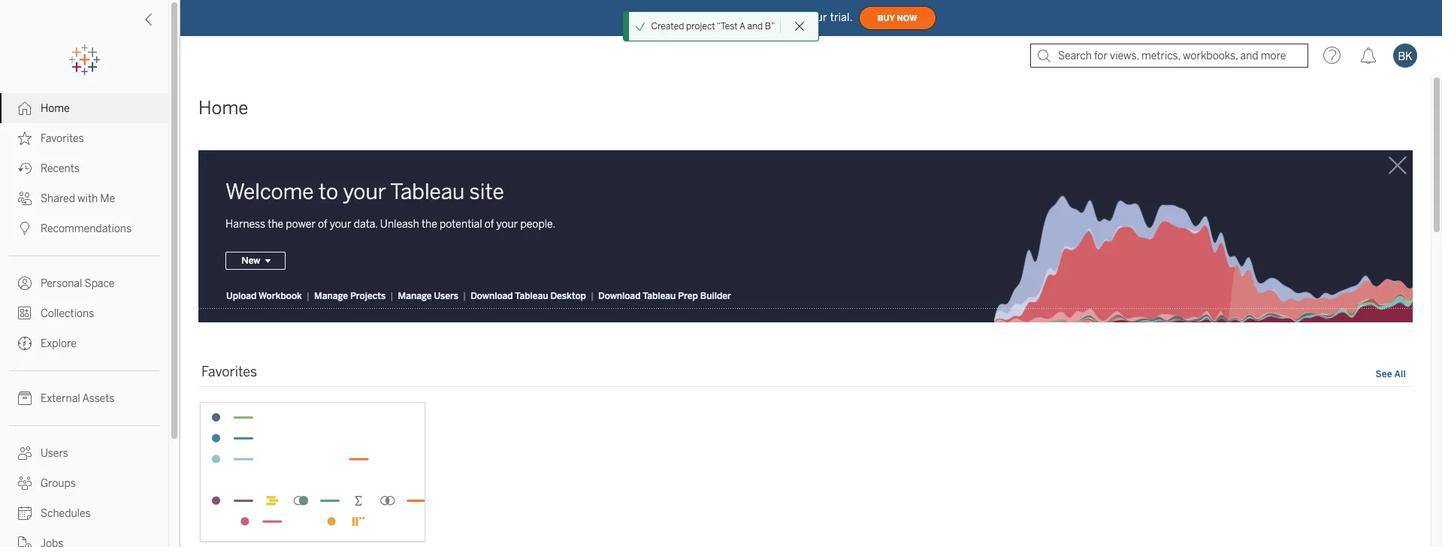 Task type: describe. For each thing, give the bounding box(es) containing it.
to
[[319, 180, 338, 204]]

now
[[897, 13, 917, 23]]

2 manage from the left
[[398, 291, 432, 302]]

a
[[740, 21, 745, 32]]

prep
[[678, 291, 698, 302]]

harness the power of your data. unleash the potential of your people.
[[225, 218, 556, 231]]

shared
[[41, 192, 75, 205]]

groups
[[41, 477, 76, 490]]

have
[[707, 11, 730, 24]]

shared with me
[[41, 192, 115, 205]]

1 horizontal spatial home
[[198, 97, 248, 119]]

shared with me link
[[0, 183, 168, 213]]

home inside main navigation. press the up and down arrow keys to access links. element
[[41, 102, 70, 115]]

assets
[[82, 392, 114, 405]]

data.
[[354, 218, 378, 231]]

2 | from the left
[[390, 291, 393, 302]]

external
[[41, 392, 80, 405]]

new
[[242, 256, 260, 266]]

b"
[[765, 21, 775, 32]]

personal space link
[[0, 268, 168, 298]]

explore link
[[0, 328, 168, 359]]

see
[[1376, 369, 1392, 380]]

buy now button
[[859, 6, 936, 30]]

"test
[[717, 21, 738, 32]]

navigation panel element
[[0, 45, 168, 547]]

recommendations
[[41, 222, 132, 235]]

3 | from the left
[[463, 291, 466, 302]]

home link
[[0, 93, 168, 123]]

manage projects link
[[313, 290, 387, 302]]

with
[[77, 192, 98, 205]]

main navigation. press the up and down arrow keys to access links. element
[[0, 93, 168, 547]]

external assets link
[[0, 383, 168, 413]]

recommendations link
[[0, 213, 168, 244]]

your up data.
[[343, 180, 386, 204]]

new button
[[225, 252, 286, 270]]

Search for views, metrics, workbooks, and more text field
[[1030, 44, 1309, 68]]

harness
[[225, 218, 265, 231]]

unleash
[[380, 218, 419, 231]]

in
[[793, 11, 802, 24]]

recents
[[41, 162, 80, 175]]

0 horizontal spatial tableau
[[390, 180, 465, 204]]

1 download from the left
[[471, 291, 513, 302]]

trial.
[[830, 11, 853, 24]]

desktop
[[551, 291, 586, 302]]

upload workbook | manage projects | manage users | download tableau desktop | download tableau prep builder
[[226, 291, 731, 302]]

and
[[747, 21, 763, 32]]

2 download from the left
[[598, 291, 641, 302]]

1 manage from the left
[[314, 291, 348, 302]]

buy
[[878, 13, 895, 23]]

all
[[1395, 369, 1406, 380]]

favorites link
[[0, 123, 168, 153]]

2 the from the left
[[422, 218, 437, 231]]

see all
[[1376, 369, 1406, 380]]

1 | from the left
[[307, 291, 310, 302]]

upload workbook button
[[225, 290, 303, 302]]

me
[[100, 192, 115, 205]]

created
[[651, 21, 684, 32]]

personal space
[[41, 277, 115, 290]]

personal
[[41, 277, 82, 290]]



Task type: locate. For each thing, give the bounding box(es) containing it.
home
[[198, 97, 248, 119], [41, 102, 70, 115]]

0 vertical spatial users
[[434, 291, 459, 302]]

0 horizontal spatial of
[[318, 218, 327, 231]]

projects
[[350, 291, 386, 302]]

tableau left the prep
[[643, 291, 676, 302]]

4 | from the left
[[591, 291, 594, 302]]

project
[[686, 21, 715, 32]]

1 horizontal spatial users
[[434, 291, 459, 302]]

welcome
[[225, 180, 314, 204]]

success image
[[635, 21, 645, 32]]

the left power
[[268, 218, 283, 231]]

recents link
[[0, 153, 168, 183]]

days
[[748, 11, 771, 24]]

download right desktop
[[598, 291, 641, 302]]

download tableau desktop link
[[470, 290, 587, 302]]

tableau
[[390, 180, 465, 204], [515, 291, 548, 302], [643, 291, 676, 302]]

the right unleash in the top left of the page
[[422, 218, 437, 231]]

| right the manage users link
[[463, 291, 466, 302]]

users
[[434, 291, 459, 302], [41, 447, 68, 460]]

1 horizontal spatial favorites
[[201, 364, 257, 381]]

explore
[[41, 337, 77, 350]]

1 of from the left
[[318, 218, 327, 231]]

manage users link
[[397, 290, 459, 302]]

you
[[687, 11, 704, 24]]

2 horizontal spatial tableau
[[643, 291, 676, 302]]

13
[[733, 11, 745, 24]]

schedules
[[41, 507, 91, 520]]

tableau up unleash in the top left of the page
[[390, 180, 465, 204]]

| right desktop
[[591, 291, 594, 302]]

users up "groups" at the bottom left
[[41, 447, 68, 460]]

favorites inside "link"
[[41, 132, 84, 145]]

left
[[774, 11, 790, 24]]

0 horizontal spatial download
[[471, 291, 513, 302]]

1 horizontal spatial manage
[[398, 291, 432, 302]]

0 vertical spatial favorites
[[41, 132, 84, 145]]

manage right projects
[[398, 291, 432, 302]]

your
[[805, 11, 827, 24], [343, 180, 386, 204], [330, 218, 351, 231], [496, 218, 518, 231]]

created project "test a and b" alert
[[651, 20, 775, 33]]

1 horizontal spatial of
[[485, 218, 494, 231]]

0 horizontal spatial manage
[[314, 291, 348, 302]]

download right the manage users link
[[471, 291, 513, 302]]

you have 13 days left in your trial.
[[687, 11, 853, 24]]

1 horizontal spatial download
[[598, 291, 641, 302]]

workbook
[[259, 291, 302, 302]]

manage
[[314, 291, 348, 302], [398, 291, 432, 302]]

upload
[[226, 291, 257, 302]]

2 of from the left
[[485, 218, 494, 231]]

buy now
[[878, 13, 917, 23]]

1 horizontal spatial tableau
[[515, 291, 548, 302]]

0 horizontal spatial home
[[41, 102, 70, 115]]

| right workbook at the bottom of the page
[[307, 291, 310, 302]]

space
[[85, 277, 115, 290]]

favorites
[[41, 132, 84, 145], [201, 364, 257, 381]]

1 horizontal spatial the
[[422, 218, 437, 231]]

1 vertical spatial favorites
[[201, 364, 257, 381]]

|
[[307, 291, 310, 302], [390, 291, 393, 302], [463, 291, 466, 302], [591, 291, 594, 302]]

builder
[[700, 291, 731, 302]]

0 horizontal spatial users
[[41, 447, 68, 460]]

your right in
[[805, 11, 827, 24]]

1 the from the left
[[268, 218, 283, 231]]

users inside users link
[[41, 447, 68, 460]]

people.
[[520, 218, 556, 231]]

collections link
[[0, 298, 168, 328]]

power
[[286, 218, 316, 231]]

your left people.
[[496, 218, 518, 231]]

potential
[[440, 218, 482, 231]]

download
[[471, 291, 513, 302], [598, 291, 641, 302]]

created project "test a and b"
[[651, 21, 775, 32]]

the
[[268, 218, 283, 231], [422, 218, 437, 231]]

welcome to your tableau site
[[225, 180, 504, 204]]

tableau left desktop
[[515, 291, 548, 302]]

0 horizontal spatial favorites
[[41, 132, 84, 145]]

your left data.
[[330, 218, 351, 231]]

download tableau prep builder link
[[598, 290, 732, 302]]

manage left projects
[[314, 291, 348, 302]]

groups link
[[0, 468, 168, 498]]

collections
[[41, 307, 94, 320]]

see all link
[[1375, 367, 1407, 383]]

schedules link
[[0, 498, 168, 528]]

site
[[469, 180, 504, 204]]

of right power
[[318, 218, 327, 231]]

0 horizontal spatial the
[[268, 218, 283, 231]]

external assets
[[41, 392, 114, 405]]

| right projects
[[390, 291, 393, 302]]

of
[[318, 218, 327, 231], [485, 218, 494, 231]]

users link
[[0, 438, 168, 468]]

1 vertical spatial users
[[41, 447, 68, 460]]

users down potential
[[434, 291, 459, 302]]

of right potential
[[485, 218, 494, 231]]



Task type: vqa. For each thing, say whether or not it's contained in the screenshot.
THE NAVIGATION PANEL Element
yes



